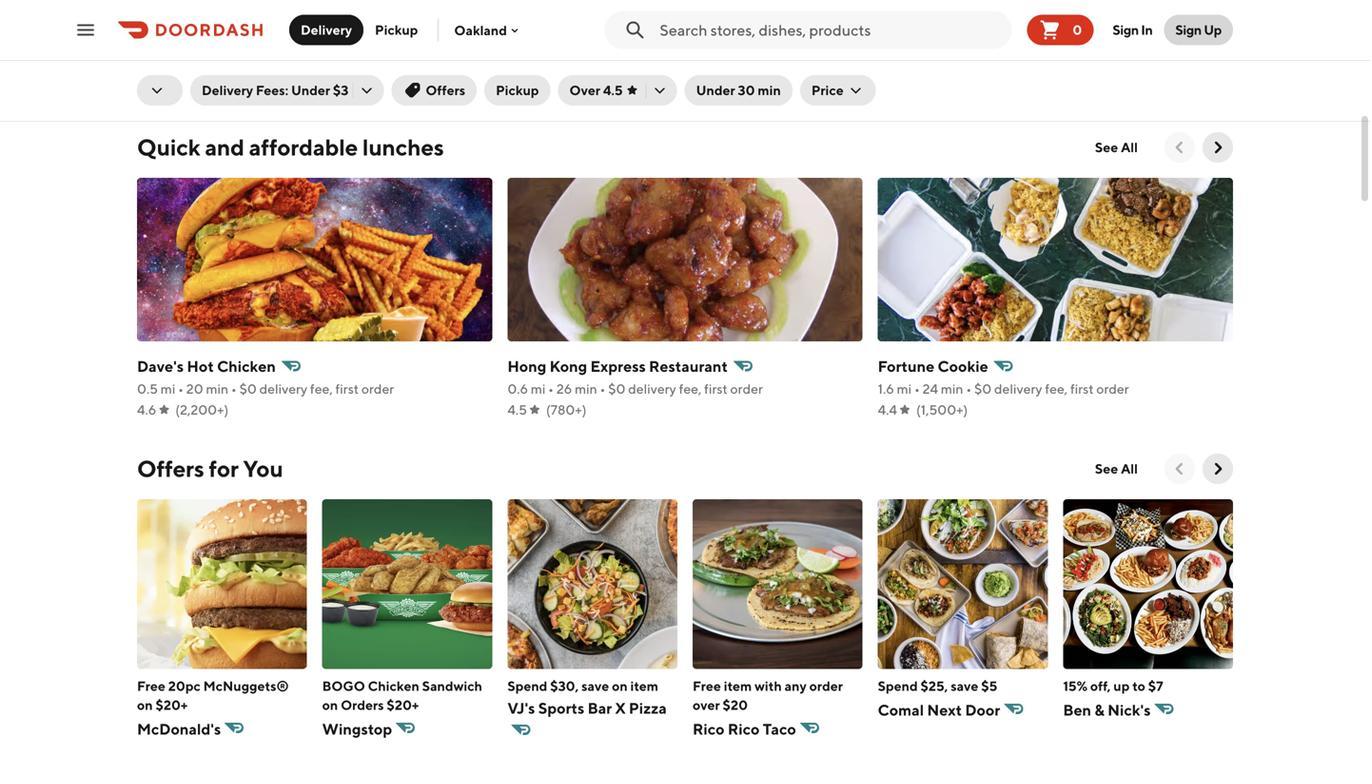 Task type: locate. For each thing, give the bounding box(es) containing it.
sign left in
[[1113, 22, 1139, 38]]

see all left previous button of carousel icon
[[1095, 461, 1138, 477]]

22 for mi
[[923, 59, 938, 75]]

rico
[[693, 721, 725, 739], [728, 721, 760, 739]]

1.6 mi • 24 min • $​0 delivery fee, first order
[[878, 381, 1129, 397]]

0 vertical spatial 4.5
[[603, 82, 623, 98]]

$​0 for minto jamaican patties juice bar
[[607, 59, 624, 75]]

save left $5
[[951, 679, 979, 694]]

all left previous button of carousel icon
[[1121, 461, 1138, 477]]

1 horizontal spatial 4.5
[[603, 82, 623, 98]]

under left 30 at the top of page
[[696, 82, 735, 98]]

0 horizontal spatial ft
[[167, 59, 176, 75]]

1 save from the left
[[582, 679, 609, 694]]

4.5
[[603, 82, 623, 98], [508, 402, 527, 418]]

first inside 1.5 mi • 22 min • $​0 delivery fee, first order 4.8
[[1070, 59, 1094, 75]]

order for fortune cookie
[[1097, 381, 1129, 397]]

taco
[[763, 721, 796, 739]]

sign for sign up
[[1176, 22, 1202, 38]]

on for vj's sports bar x pizza
[[612, 679, 628, 694]]

• up delivery fees: under $3
[[230, 59, 236, 75]]

delivery button
[[289, 15, 364, 45]]

first for dave's hot chicken
[[335, 381, 359, 397]]

0 vertical spatial see
[[1095, 139, 1118, 155]]

2 free from the left
[[693, 679, 721, 694]]

0 horizontal spatial $20+
[[156, 698, 188, 713]]

ft right 600
[[167, 59, 176, 75]]

jamaican
[[564, 36, 647, 54]]

chicken up orders
[[368, 679, 420, 694]]

offers for you link
[[137, 454, 283, 484]]

1 horizontal spatial item
[[724, 679, 752, 694]]

delivery for hong kong express restaurant
[[628, 381, 676, 397]]

on up x
[[612, 679, 628, 694]]

1 horizontal spatial $20+
[[387, 698, 419, 713]]

2 4.8 from the left
[[878, 80, 898, 96]]

pickup down 300
[[496, 82, 539, 98]]

on inside bogo chicken sandwich on orders $20+
[[322, 698, 338, 713]]

4.8 inside 1.5 mi • 22 min • $​0 delivery fee, first order 4.8
[[878, 80, 898, 96]]

spend
[[508, 679, 548, 694], [878, 679, 918, 694]]

1 all from the top
[[1121, 139, 1138, 155]]

30
[[738, 82, 755, 98]]

on down bogo
[[322, 698, 338, 713]]

0 horizontal spatial save
[[582, 679, 609, 694]]

pickup right delivery button
[[375, 22, 418, 38]]

4.5 inside button
[[603, 82, 623, 98]]

• left 20
[[178, 381, 184, 397]]

min for dave's hot chicken
[[206, 381, 229, 397]]

min right the 26 in the left of the page
[[575, 381, 597, 397]]

peet's
[[878, 36, 922, 54]]

free inside the free 20pc mcnuggetsⓡ on $20+
[[137, 679, 165, 694]]

(2,200+)
[[175, 402, 229, 418]]

•
[[179, 59, 185, 75], [230, 59, 236, 75], [549, 59, 555, 75], [598, 59, 604, 75], [915, 59, 920, 75], [966, 59, 972, 75], [178, 381, 184, 397], [231, 381, 237, 397], [548, 381, 554, 397], [600, 381, 606, 397], [915, 381, 920, 397], [966, 381, 972, 397]]

1 vertical spatial all
[[1121, 461, 1138, 477]]

sign inside sign in link
[[1113, 22, 1139, 38]]

1 horizontal spatial ft
[[537, 59, 546, 75]]

all left previous button of carousel image at the right
[[1121, 139, 1138, 155]]

2 spend from the left
[[878, 679, 918, 694]]

sign left up
[[1176, 22, 1202, 38]]

delivery right 24
[[995, 381, 1043, 397]]

1 sign from the left
[[1113, 22, 1139, 38]]

pickup button
[[364, 15, 430, 45], [485, 75, 551, 106]]

0 vertical spatial all
[[1121, 139, 1138, 155]]

0 horizontal spatial spend
[[508, 679, 548, 694]]

delivery inside 1.5 mi • 22 min • $​0 delivery fee, first order 4.8
[[994, 59, 1042, 75]]

1 see from the top
[[1095, 139, 1118, 155]]

panda express
[[137, 36, 240, 54]]

0 vertical spatial offers
[[426, 82, 466, 98]]

2 see all link from the top
[[1084, 454, 1150, 484]]

under
[[291, 82, 330, 98], [696, 82, 735, 98]]

4.8 down 1.5
[[878, 80, 898, 96]]

1 horizontal spatial 22
[[923, 59, 938, 75]]

1 horizontal spatial free
[[693, 679, 721, 694]]

1 horizontal spatial under
[[696, 82, 735, 98]]

delivery fees: under $3
[[202, 82, 349, 98]]

2 under from the left
[[696, 82, 735, 98]]

offers inside the offers for you link
[[137, 455, 204, 483]]

quick
[[137, 134, 200, 161]]

1 vertical spatial express
[[591, 357, 646, 375]]

0 horizontal spatial item
[[631, 679, 659, 694]]

0 horizontal spatial offers
[[137, 455, 204, 483]]

see all
[[1095, 139, 1138, 155], [1095, 461, 1138, 477]]

0.6 mi • 26 min • $​0 delivery fee, first order
[[508, 381, 763, 397]]

vj's
[[508, 700, 535, 718]]

15%
[[1063, 679, 1088, 694]]

$​0
[[238, 59, 256, 75], [607, 59, 624, 75], [974, 59, 992, 75], [239, 381, 257, 397], [608, 381, 626, 397], [975, 381, 992, 397]]

save for door
[[951, 679, 979, 694]]

min for panda express
[[205, 59, 228, 75]]

first for panda express
[[335, 59, 358, 75]]

Store search: begin typing to search for stores available on DoorDash text field
[[660, 20, 1004, 40]]

sign for sign in
[[1113, 22, 1139, 38]]

item up "pizza"
[[631, 679, 659, 694]]

0 horizontal spatial 22
[[187, 59, 202, 75]]

4.4
[[878, 402, 897, 418]]

mi right 1.5
[[897, 59, 912, 75]]

ben & nick's
[[1063, 702, 1151, 720]]

$20+ right orders
[[387, 698, 419, 713]]

0 horizontal spatial sign
[[1113, 22, 1139, 38]]

0.6
[[508, 381, 528, 397]]

fee,
[[309, 59, 332, 75], [677, 59, 700, 75], [1045, 59, 1068, 75], [310, 381, 333, 397], [679, 381, 702, 397], [1045, 381, 1068, 397]]

• down cookie
[[966, 381, 972, 397]]

fee, for dave's hot chicken
[[310, 381, 333, 397]]

offers button
[[391, 75, 477, 106]]

for
[[209, 455, 239, 483]]

next button of carousel image
[[1209, 460, 1228, 479]]

0.5 mi • 20 min • $​0 delivery fee, first order
[[137, 381, 394, 397]]

see all link
[[1084, 132, 1150, 163], [1084, 454, 1150, 484]]

1 spend from the left
[[508, 679, 548, 694]]

0 vertical spatial pickup button
[[364, 15, 430, 45]]

0 horizontal spatial 4.8
[[508, 80, 527, 96]]

offers inside offers button
[[426, 82, 466, 98]]

delivery down 600 ft • 22 min • $​0 delivery fee, first order
[[202, 82, 253, 98]]

1 vertical spatial pickup
[[496, 82, 539, 98]]

min right 24
[[941, 381, 964, 397]]

see all link left previous button of carousel image at the right
[[1084, 132, 1150, 163]]

delivery down 0 button
[[994, 59, 1042, 75]]

22
[[187, 59, 202, 75], [923, 59, 938, 75]]

1 horizontal spatial 4.8
[[878, 80, 898, 96]]

0
[[1073, 22, 1082, 38]]

$20+ inside bogo chicken sandwich on orders $20+
[[387, 698, 419, 713]]

4.8
[[508, 80, 527, 96], [878, 80, 898, 96]]

on up mcdonald's
[[137, 698, 153, 713]]

delivery up $3
[[301, 22, 352, 38]]

1 free from the left
[[137, 679, 165, 694]]

2 see from the top
[[1095, 461, 1118, 477]]

1 22 from the left
[[187, 59, 202, 75]]

1 vertical spatial delivery
[[202, 82, 253, 98]]

wingstop
[[322, 721, 392, 739]]

22 down peet's coffee
[[923, 59, 938, 75]]

offers down "oakland"
[[426, 82, 466, 98]]

1 vertical spatial pickup button
[[485, 75, 551, 106]]

1 horizontal spatial spend
[[878, 679, 918, 694]]

1 vertical spatial see
[[1095, 461, 1118, 477]]

delivery down dave's hot chicken
[[259, 381, 308, 397]]

fortune
[[878, 357, 935, 375]]

mi
[[897, 59, 912, 75], [161, 381, 175, 397], [531, 381, 546, 397], [897, 381, 912, 397]]

fee, for panda express
[[309, 59, 332, 75]]

save
[[582, 679, 609, 694], [951, 679, 979, 694]]

4.5 down 0.6
[[508, 402, 527, 418]]

mi inside 1.5 mi • 22 min • $​0 delivery fee, first order 4.8
[[897, 59, 912, 75]]

oakland button
[[454, 22, 522, 38]]

min inside button
[[758, 82, 781, 98]]

min right 19
[[573, 59, 596, 75]]

item
[[631, 679, 659, 694], [724, 679, 752, 694]]

pickup button up offers button
[[364, 15, 430, 45]]

ft for panda
[[167, 59, 176, 75]]

fee, for fortune cookie
[[1045, 381, 1068, 397]]

offers left for
[[137, 455, 204, 483]]

bar
[[766, 36, 798, 54]]

1 horizontal spatial offers
[[426, 82, 466, 98]]

1 horizontal spatial delivery
[[301, 22, 352, 38]]

0 horizontal spatial rico
[[693, 721, 725, 739]]

mi right 0.6
[[531, 381, 546, 397]]

save up bar
[[582, 679, 609, 694]]

hong kong express restaurant
[[508, 357, 728, 375]]

first
[[335, 59, 358, 75], [703, 59, 726, 75], [1070, 59, 1094, 75], [335, 381, 359, 397], [704, 381, 728, 397], [1071, 381, 1094, 397]]

fees:
[[256, 82, 288, 98]]

express up (2,400+)
[[185, 36, 240, 54]]

24
[[923, 381, 938, 397]]

delivery down hong kong express restaurant
[[628, 381, 676, 397]]

1 horizontal spatial pickup
[[496, 82, 539, 98]]

express
[[185, 36, 240, 54], [591, 357, 646, 375]]

over 4.5
[[570, 82, 623, 98]]

2 all from the top
[[1121, 461, 1138, 477]]

2 save from the left
[[951, 679, 979, 694]]

mi for dave's hot chicken
[[161, 381, 175, 397]]

0 horizontal spatial pickup button
[[364, 15, 430, 45]]

1 vertical spatial 4.5
[[508, 402, 527, 418]]

22 up (2,400+)
[[187, 59, 202, 75]]

20pc
[[168, 679, 201, 694]]

free up over
[[693, 679, 721, 694]]

ft right 300
[[537, 59, 546, 75]]

1.6
[[878, 381, 894, 397]]

$20+ down the 20pc
[[156, 698, 188, 713]]

1 horizontal spatial chicken
[[368, 679, 420, 694]]

20
[[186, 381, 203, 397]]

1 horizontal spatial on
[[322, 698, 338, 713]]

0 vertical spatial delivery
[[301, 22, 352, 38]]

all
[[1121, 139, 1138, 155], [1121, 461, 1138, 477]]

see for offers for you
[[1095, 461, 1118, 477]]

nick's
[[1108, 702, 1151, 720]]

item up $20
[[724, 679, 752, 694]]

0 vertical spatial see all link
[[1084, 132, 1150, 163]]

min right 20
[[206, 381, 229, 397]]

fee, for minto jamaican patties juice bar
[[677, 59, 700, 75]]

rico down $20
[[728, 721, 760, 739]]

see all left previous button of carousel image at the right
[[1095, 139, 1138, 155]]

order
[[361, 59, 393, 75], [729, 59, 761, 75], [1096, 59, 1129, 75], [362, 381, 394, 397], [730, 381, 763, 397], [1097, 381, 1129, 397], [810, 679, 843, 694]]

delivery inside button
[[301, 22, 352, 38]]

0 horizontal spatial free
[[137, 679, 165, 694]]

free left the 20pc
[[137, 679, 165, 694]]

chicken up 0.5 mi • 20 min • $​0 delivery fee, first order
[[217, 357, 276, 375]]

2 horizontal spatial on
[[612, 679, 628, 694]]

free for rico rico taco
[[693, 679, 721, 694]]

under left $3
[[291, 82, 330, 98]]

pizza
[[629, 700, 667, 718]]

1 vertical spatial see all link
[[1084, 454, 1150, 484]]

2 22 from the left
[[923, 59, 938, 75]]

delivery for delivery fees: under $3
[[202, 82, 253, 98]]

spend for vj's
[[508, 679, 548, 694]]

open menu image
[[74, 19, 97, 41]]

$20+
[[156, 698, 188, 713], [387, 698, 419, 713]]

0 vertical spatial chicken
[[217, 357, 276, 375]]

(1,500+)
[[916, 402, 968, 418]]

see left previous button of carousel icon
[[1095, 461, 1118, 477]]

1 vertical spatial see all
[[1095, 461, 1138, 477]]

on inside the free 20pc mcnuggetsⓡ on $20+
[[137, 698, 153, 713]]

spend up vj's
[[508, 679, 548, 694]]

min right 30 at the top of page
[[758, 82, 781, 98]]

delivery
[[258, 59, 307, 75], [627, 59, 675, 75], [994, 59, 1042, 75], [259, 381, 308, 397], [628, 381, 676, 397], [995, 381, 1043, 397]]

free item with any order over $20
[[693, 679, 843, 713]]

free inside free item with any order over $20
[[693, 679, 721, 694]]

0 horizontal spatial pickup
[[375, 22, 418, 38]]

0 horizontal spatial under
[[291, 82, 330, 98]]

ft
[[167, 59, 176, 75], [537, 59, 546, 75]]

(2,400+)
[[175, 80, 229, 96]]

mi for hong kong express restaurant
[[531, 381, 546, 397]]

$​0 for hong kong express restaurant
[[608, 381, 626, 397]]

delivery
[[301, 22, 352, 38], [202, 82, 253, 98]]

x
[[615, 700, 626, 718]]

delivery down minto jamaican patties juice bar on the top of page
[[627, 59, 675, 75]]

off,
[[1091, 679, 1111, 694]]

1 vertical spatial offers
[[137, 455, 204, 483]]

(104)
[[546, 80, 578, 96]]

22 inside 1.5 mi • 22 min • $​0 delivery fee, first order 4.8
[[923, 59, 938, 75]]

see all link left previous button of carousel icon
[[1084, 454, 1150, 484]]

delivery up delivery fees: under $3
[[258, 59, 307, 75]]

0 vertical spatial see all
[[1095, 139, 1138, 155]]

• down hong kong express restaurant
[[600, 381, 606, 397]]

2 sign from the left
[[1176, 22, 1202, 38]]

pickup
[[375, 22, 418, 38], [496, 82, 539, 98]]

ft for minto
[[537, 59, 546, 75]]

quick and affordable lunches link
[[137, 132, 444, 163]]

1 vertical spatial chicken
[[368, 679, 420, 694]]

see left previous button of carousel image at the right
[[1095, 139, 1118, 155]]

2 rico from the left
[[728, 721, 760, 739]]

dave's
[[137, 357, 184, 375]]

rico down over
[[693, 721, 725, 739]]

1 horizontal spatial rico
[[728, 721, 760, 739]]

1 see all from the top
[[1095, 139, 1138, 155]]

see all link for offers for you
[[1084, 454, 1150, 484]]

under inside under 30 min button
[[696, 82, 735, 98]]

1 4.8 from the left
[[508, 80, 527, 96]]

2 $20+ from the left
[[387, 698, 419, 713]]

save for bar
[[582, 679, 609, 694]]

vj's sports bar x pizza
[[508, 700, 667, 718]]

4.8 down 300
[[508, 80, 527, 96]]

previous button of carousel image
[[1171, 138, 1190, 157]]

0 horizontal spatial chicken
[[217, 357, 276, 375]]

to
[[1133, 679, 1146, 694]]

min down coffee at top right
[[941, 59, 963, 75]]

delivery for panda express
[[258, 59, 307, 75]]

order for minto jamaican patties juice bar
[[729, 59, 761, 75]]

pickup button down minto
[[485, 75, 551, 106]]

mi right 1.6
[[897, 381, 912, 397]]

first for hong kong express restaurant
[[704, 381, 728, 397]]

1 see all link from the top
[[1084, 132, 1150, 163]]

1 item from the left
[[631, 679, 659, 694]]

22 for ft
[[187, 59, 202, 75]]

mi right 0.5
[[161, 381, 175, 397]]

sign up link
[[1164, 15, 1233, 45]]

0 horizontal spatial express
[[185, 36, 240, 54]]

express up '0.6 mi • 26 min • $​0 delivery fee, first order'
[[591, 357, 646, 375]]

2 see all from the top
[[1095, 461, 1138, 477]]

min up (2,400+)
[[205, 59, 228, 75]]

0 horizontal spatial delivery
[[202, 82, 253, 98]]

1 horizontal spatial sign
[[1176, 22, 1202, 38]]

1 ft from the left
[[167, 59, 176, 75]]

0 horizontal spatial on
[[137, 698, 153, 713]]

sign inside sign up 'link'
[[1176, 22, 1202, 38]]

2 item from the left
[[724, 679, 752, 694]]

spend up comal
[[878, 679, 918, 694]]

1 horizontal spatial save
[[951, 679, 979, 694]]

4.5 right the "over"
[[603, 82, 623, 98]]

$30,
[[550, 679, 579, 694]]

1 $20+ from the left
[[156, 698, 188, 713]]

2 ft from the left
[[537, 59, 546, 75]]

with
[[755, 679, 782, 694]]



Task type: vqa. For each thing, say whether or not it's contained in the screenshot.


Task type: describe. For each thing, give the bounding box(es) containing it.
mcnuggetsⓡ
[[203, 679, 289, 694]]

min for fortune cookie
[[941, 381, 964, 397]]

offers for you
[[137, 455, 283, 483]]

min for hong kong express restaurant
[[575, 381, 597, 397]]

delivery for fortune cookie
[[995, 381, 1043, 397]]

• down coffee at top right
[[966, 59, 972, 75]]

see for quick and affordable lunches
[[1095, 139, 1118, 155]]

600 ft • 22 min • $​0 delivery fee, first order
[[137, 59, 393, 75]]

• down peet's coffee
[[915, 59, 920, 75]]

1 horizontal spatial express
[[591, 357, 646, 375]]

sports
[[538, 700, 585, 718]]

free for mcdonald's
[[137, 679, 165, 694]]

over
[[693, 698, 720, 713]]

0 vertical spatial express
[[185, 36, 240, 54]]

26
[[557, 381, 572, 397]]

0 button
[[1027, 15, 1094, 45]]

in
[[1141, 22, 1153, 38]]

(780+)
[[546, 402, 587, 418]]

15% off, up to $7
[[1063, 679, 1164, 694]]

1.5 mi • 22 min • $​0 delivery fee, first order 4.8
[[878, 59, 1129, 96]]

free 20pc mcnuggetsⓡ on $20+
[[137, 679, 289, 713]]

$​0 inside 1.5 mi • 22 min • $​0 delivery fee, first order 4.8
[[974, 59, 992, 75]]

order for panda express
[[361, 59, 393, 75]]

chicken inside bogo chicken sandwich on orders $20+
[[368, 679, 420, 694]]

mi for fortune cookie
[[897, 381, 912, 397]]

order inside free item with any order over $20
[[810, 679, 843, 694]]

• left 24
[[915, 381, 920, 397]]

fee, for hong kong express restaurant
[[679, 381, 702, 397]]

minto jamaican patties juice bar
[[508, 36, 798, 54]]

restaurant
[[649, 357, 728, 375]]

1 horizontal spatial pickup button
[[485, 75, 551, 106]]

spend for comal
[[878, 679, 918, 694]]

order inside 1.5 mi • 22 min • $​0 delivery fee, first order 4.8
[[1096, 59, 1129, 75]]

next button of carousel image
[[1209, 138, 1228, 157]]

under 30 min
[[696, 82, 781, 98]]

up
[[1114, 679, 1130, 694]]

lunches
[[363, 134, 444, 161]]

peet's coffee
[[878, 36, 974, 54]]

over
[[570, 82, 601, 98]]

300 ft • 19 min • $​0 delivery fee, first order
[[508, 59, 761, 75]]

bar
[[588, 700, 612, 718]]

1.5
[[878, 59, 895, 75]]

under 30 min button
[[685, 75, 793, 106]]

on for wingstop
[[322, 698, 338, 713]]

$20
[[723, 698, 748, 713]]

fortune cookie
[[878, 357, 989, 375]]

see all for quick and affordable lunches
[[1095, 139, 1138, 155]]

kong
[[550, 357, 587, 375]]

all for offers for you
[[1121, 461, 1138, 477]]

delivery for dave's hot chicken
[[259, 381, 308, 397]]

1 under from the left
[[291, 82, 330, 98]]

rico rico taco
[[693, 721, 796, 739]]

$5
[[981, 679, 998, 694]]

$20+ inside the free 20pc mcnuggetsⓡ on $20+
[[156, 698, 188, 713]]

• left the 26 in the left of the page
[[548, 381, 554, 397]]

affordable
[[249, 134, 358, 161]]

0 vertical spatial pickup
[[375, 22, 418, 38]]

all for quick and affordable lunches
[[1121, 139, 1138, 155]]

offers for offers for you
[[137, 455, 204, 483]]

19
[[557, 59, 571, 75]]

• left 19
[[549, 59, 555, 75]]

sign up
[[1176, 22, 1222, 38]]

price
[[812, 82, 844, 98]]

patties
[[651, 36, 713, 54]]

4.3
[[137, 80, 156, 96]]

4.6
[[137, 402, 156, 418]]

1 rico from the left
[[693, 721, 725, 739]]

door
[[965, 702, 1001, 720]]

first for fortune cookie
[[1071, 381, 1094, 397]]

$​0 for panda express
[[238, 59, 256, 75]]

$7
[[1148, 679, 1164, 694]]

• down dave's hot chicken
[[231, 381, 237, 397]]

&
[[1095, 702, 1105, 720]]

any
[[785, 679, 807, 694]]

sandwich
[[422, 679, 482, 694]]

300
[[508, 59, 534, 75]]

juice
[[716, 36, 762, 54]]

bogo chicken sandwich on orders $20+
[[322, 679, 482, 713]]

$25,
[[921, 679, 948, 694]]

first for minto jamaican patties juice bar
[[703, 59, 726, 75]]

comal
[[878, 702, 924, 720]]

ben
[[1063, 702, 1092, 720]]

bogo
[[322, 679, 365, 694]]

you
[[243, 455, 283, 483]]

price button
[[800, 75, 876, 106]]

• down jamaican
[[598, 59, 604, 75]]

cookie
[[938, 357, 989, 375]]

order for hong kong express restaurant
[[730, 381, 763, 397]]

next
[[927, 702, 962, 720]]

delivery for delivery
[[301, 22, 352, 38]]

min inside 1.5 mi • 22 min • $​0 delivery fee, first order 4.8
[[941, 59, 963, 75]]

• down panda express
[[179, 59, 185, 75]]

hot
[[187, 357, 214, 375]]

hong
[[508, 357, 547, 375]]

$3
[[333, 82, 349, 98]]

spend $30, save on item
[[508, 679, 659, 694]]

and
[[205, 134, 244, 161]]

on for mcdonald's
[[137, 698, 153, 713]]

delivery for minto jamaican patties juice bar
[[627, 59, 675, 75]]

panda
[[137, 36, 182, 54]]

sign in link
[[1101, 11, 1164, 49]]

order for dave's hot chicken
[[362, 381, 394, 397]]

see all link for quick and affordable lunches
[[1084, 132, 1150, 163]]

minto
[[508, 36, 560, 54]]

0 horizontal spatial 4.5
[[508, 402, 527, 418]]

offers for offers
[[426, 82, 466, 98]]

over 4.5 button
[[558, 75, 677, 106]]

previous button of carousel image
[[1171, 460, 1190, 479]]

item inside free item with any order over $20
[[724, 679, 752, 694]]

sign in
[[1113, 22, 1153, 38]]

min for minto jamaican patties juice bar
[[573, 59, 596, 75]]

dave's hot chicken
[[137, 357, 276, 375]]

$​0 for fortune cookie
[[975, 381, 992, 397]]

$​0 for dave's hot chicken
[[239, 381, 257, 397]]

0.5
[[137, 381, 158, 397]]

see all for offers for you
[[1095, 461, 1138, 477]]

quick and affordable lunches
[[137, 134, 444, 161]]

fee, inside 1.5 mi • 22 min • $​0 delivery fee, first order 4.8
[[1045, 59, 1068, 75]]



